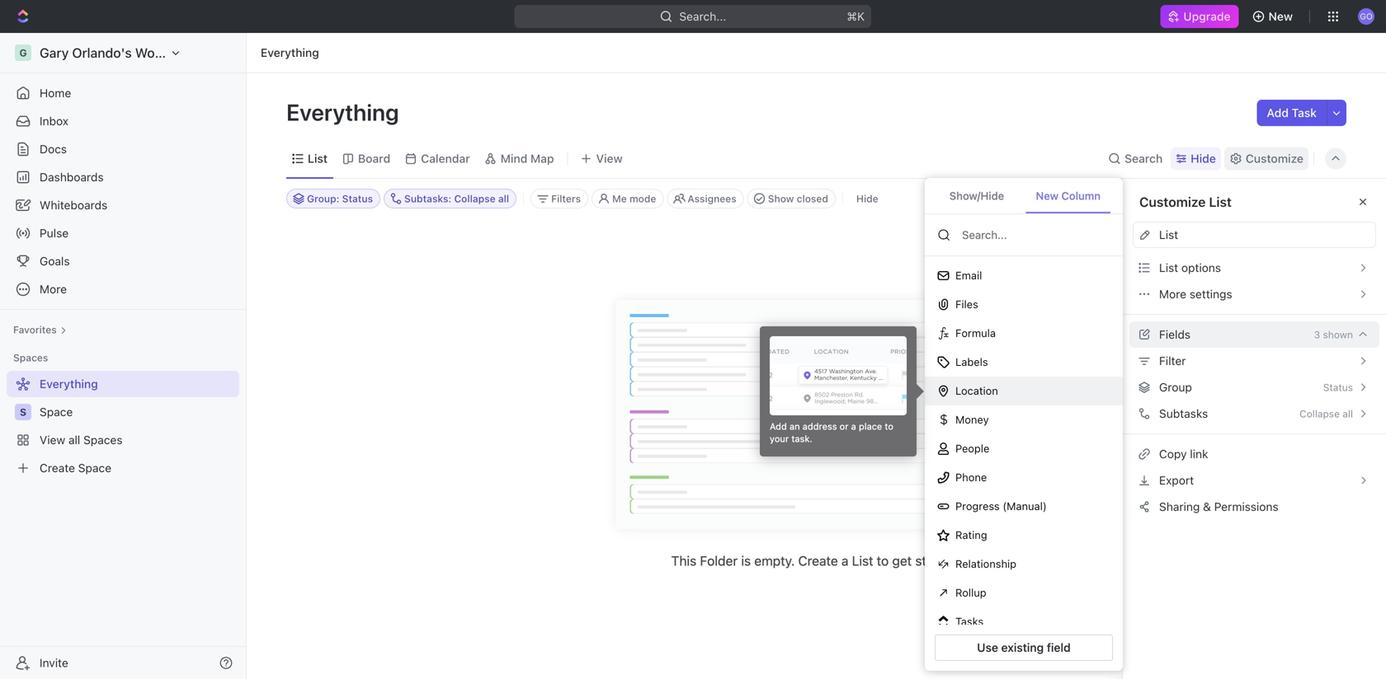 Task type: locate. For each thing, give the bounding box(es) containing it.
add for add an address or a place to your task.
[[770, 422, 787, 432]]

customize button
[[1224, 147, 1309, 170]]

list
[[308, 152, 328, 165], [1209, 194, 1232, 210], [1159, 228, 1178, 242], [1159, 261, 1178, 275], [852, 554, 873, 569]]

collapse right subtasks: at top
[[454, 193, 496, 205]]

more down the list options
[[1159, 288, 1187, 301]]

create right empty.
[[798, 554, 838, 569]]

list up group:
[[308, 152, 328, 165]]

1 vertical spatial to
[[877, 554, 889, 569]]

get
[[892, 554, 912, 569]]

new
[[1269, 9, 1293, 23], [1036, 190, 1059, 202]]

hide button
[[1171, 147, 1221, 170]]

export button
[[1133, 468, 1376, 494]]

1 horizontal spatial everything link
[[257, 43, 323, 63]]

new right upgrade on the top right of page
[[1269, 9, 1293, 23]]

0 horizontal spatial a
[[842, 554, 849, 569]]

or
[[840, 422, 849, 432]]

to left get
[[877, 554, 889, 569]]

copy link
[[1159, 448, 1208, 461]]

add up your
[[770, 422, 787, 432]]

export button
[[1133, 468, 1376, 494]]

dashboards
[[40, 170, 104, 184]]

1 horizontal spatial collapse
[[1300, 408, 1340, 420]]

status right group:
[[342, 193, 373, 205]]

1 vertical spatial everything link
[[7, 371, 236, 398]]

task.
[[792, 434, 812, 445]]

list options
[[1159, 261, 1221, 275]]

your
[[770, 434, 789, 445]]

0 horizontal spatial hide
[[856, 193, 878, 205]]

add inside add an address or a place to your task.
[[770, 422, 787, 432]]

1 horizontal spatial new
[[1269, 9, 1293, 23]]

hide up customize list
[[1191, 152, 1216, 165]]

rollup
[[955, 587, 987, 600]]

mind map link
[[497, 147, 554, 170]]

customize for customize list
[[1139, 194, 1206, 210]]

0 horizontal spatial view
[[40, 434, 65, 447]]

status up collapse all at the right of the page
[[1323, 382, 1353, 394]]

space down view all spaces at the left of the page
[[78, 462, 111, 475]]

add inside button
[[1267, 106, 1289, 120]]

collapse
[[454, 193, 496, 205], [1300, 408, 1340, 420]]

upgrade
[[1184, 9, 1231, 23]]

board
[[358, 152, 390, 165]]

0 vertical spatial everything
[[261, 46, 319, 59]]

to right place
[[885, 422, 894, 432]]

1 vertical spatial add
[[770, 422, 787, 432]]

all inside tree
[[68, 434, 80, 447]]

customize inside button
[[1246, 152, 1304, 165]]

a right or
[[851, 422, 856, 432]]

0 vertical spatial view
[[596, 152, 623, 165]]

&
[[1203, 500, 1211, 514]]

⌘k
[[847, 9, 865, 23]]

new inside button
[[1269, 9, 1293, 23]]

subtasks
[[1159, 407, 1208, 421]]

more
[[40, 283, 67, 296], [1159, 288, 1187, 301]]

spaces
[[13, 352, 48, 364], [83, 434, 123, 447]]

spaces down favorites
[[13, 352, 48, 364]]

1 horizontal spatial add
[[1267, 106, 1289, 120]]

field
[[1047, 642, 1071, 655]]

more button
[[7, 276, 239, 303]]

0 vertical spatial all
[[498, 193, 509, 205]]

status
[[342, 193, 373, 205], [1323, 382, 1353, 394]]

hide
[[1191, 152, 1216, 165], [856, 193, 878, 205]]

people
[[955, 443, 990, 455]]

1 vertical spatial create
[[798, 554, 838, 569]]

0 horizontal spatial create
[[40, 462, 75, 475]]

add left task at top
[[1267, 106, 1289, 120]]

list inside list options button
[[1159, 261, 1178, 275]]

0 horizontal spatial customize
[[1139, 194, 1206, 210]]

0 horizontal spatial new
[[1036, 190, 1059, 202]]

0 horizontal spatial all
[[68, 434, 80, 447]]

1 horizontal spatial more
[[1159, 288, 1187, 301]]

0 vertical spatial create
[[40, 462, 75, 475]]

view up create space
[[40, 434, 65, 447]]

1 vertical spatial hide
[[856, 193, 878, 205]]

gary orlando's workspace
[[40, 45, 204, 61]]

customize up search tasks... text box
[[1246, 152, 1304, 165]]

create space link
[[7, 455, 236, 482]]

a left get
[[842, 554, 849, 569]]

email
[[955, 270, 982, 282]]

1 horizontal spatial view
[[596, 152, 623, 165]]

0 vertical spatial a
[[851, 422, 856, 432]]

0 vertical spatial spaces
[[13, 352, 48, 364]]

search button
[[1103, 147, 1168, 170]]

collapse all
[[1300, 408, 1353, 420]]

new left column
[[1036, 190, 1059, 202]]

goals
[[40, 255, 70, 268]]

1 horizontal spatial customize
[[1246, 152, 1304, 165]]

favorites
[[13, 324, 57, 336]]

0 vertical spatial new
[[1269, 9, 1293, 23]]

0 vertical spatial hide
[[1191, 152, 1216, 165]]

filter
[[1159, 354, 1186, 368]]

use existing field button
[[935, 635, 1113, 662]]

view up me at left top
[[596, 152, 623, 165]]

list link
[[304, 147, 328, 170]]

create down view all spaces at the left of the page
[[40, 462, 75, 475]]

add for add task
[[1267, 106, 1289, 120]]

1 vertical spatial space
[[78, 462, 111, 475]]

0 horizontal spatial more
[[40, 283, 67, 296]]

1 vertical spatial new
[[1036, 190, 1059, 202]]

new for new column
[[1036, 190, 1059, 202]]

1 vertical spatial status
[[1323, 382, 1353, 394]]

0 vertical spatial add
[[1267, 106, 1289, 120]]

1 horizontal spatial status
[[1323, 382, 1353, 394]]

0 vertical spatial status
[[342, 193, 373, 205]]

export
[[1159, 474, 1194, 488]]

new button
[[1246, 3, 1303, 30]]

docs link
[[7, 136, 239, 163]]

view inside sidebar navigation
[[40, 434, 65, 447]]

to
[[885, 422, 894, 432], [877, 554, 889, 569]]

all down mind
[[498, 193, 509, 205]]

customize down hide dropdown button
[[1139, 194, 1206, 210]]

space right s
[[40, 406, 73, 419]]

list down customize list
[[1159, 228, 1178, 242]]

new inside button
[[1036, 190, 1059, 202]]

2 vertical spatial all
[[68, 434, 80, 447]]

progress (manual)
[[955, 501, 1047, 513]]

0 vertical spatial space
[[40, 406, 73, 419]]

invite
[[40, 657, 68, 670]]

view inside button
[[596, 152, 623, 165]]

empty.
[[754, 554, 795, 569]]

subtasks: collapse all
[[404, 193, 509, 205]]

more down goals
[[40, 283, 67, 296]]

create
[[40, 462, 75, 475], [798, 554, 838, 569]]

hide right closed
[[856, 193, 878, 205]]

1 vertical spatial everything
[[286, 99, 404, 126]]

docs
[[40, 142, 67, 156]]

1 vertical spatial spaces
[[83, 434, 123, 447]]

customize list
[[1139, 194, 1232, 210]]

me mode button
[[592, 189, 664, 209]]

tree containing everything
[[7, 371, 239, 482]]

0 vertical spatial customize
[[1246, 152, 1304, 165]]

1 vertical spatial view
[[40, 434, 65, 447]]

started.
[[915, 554, 962, 569]]

assignees button
[[667, 189, 744, 209]]

1 vertical spatial collapse
[[1300, 408, 1340, 420]]

customize
[[1246, 152, 1304, 165], [1139, 194, 1206, 210]]

0 horizontal spatial add
[[770, 422, 787, 432]]

spaces up create space link
[[83, 434, 123, 447]]

1 horizontal spatial hide
[[1191, 152, 1216, 165]]

copy link button
[[1133, 441, 1376, 468]]

column
[[1062, 190, 1101, 202]]

home
[[40, 86, 71, 100]]

all up create space
[[68, 434, 80, 447]]

0 vertical spatial to
[[885, 422, 894, 432]]

2 horizontal spatial all
[[1343, 408, 1353, 420]]

more inside dropdown button
[[40, 283, 67, 296]]

1 vertical spatial all
[[1343, 408, 1353, 420]]

files
[[955, 298, 978, 311]]

1 horizontal spatial a
[[851, 422, 856, 432]]

copy
[[1159, 448, 1187, 461]]

list left options
[[1159, 261, 1178, 275]]

an
[[790, 422, 800, 432]]

all for view all spaces
[[68, 434, 80, 447]]

search
[[1125, 152, 1163, 165]]

1 horizontal spatial space
[[78, 462, 111, 475]]

3 shown
[[1314, 329, 1353, 341]]

tab list
[[925, 178, 1123, 215]]

0 vertical spatial collapse
[[454, 193, 496, 205]]

view
[[596, 152, 623, 165], [40, 434, 65, 447]]

tree
[[7, 371, 239, 482]]

1 vertical spatial customize
[[1139, 194, 1206, 210]]

all
[[498, 193, 509, 205], [1343, 408, 1353, 420], [68, 434, 80, 447]]

everything inside sidebar navigation
[[40, 377, 98, 391]]

more settings button
[[1133, 281, 1376, 308]]

folder
[[700, 554, 738, 569]]

everything
[[261, 46, 319, 59], [286, 99, 404, 126], [40, 377, 98, 391]]

all down shown
[[1343, 408, 1353, 420]]

collapse up copy link "button"
[[1300, 408, 1340, 420]]

0 horizontal spatial everything link
[[7, 371, 236, 398]]

2 vertical spatial everything
[[40, 377, 98, 391]]

more inside button
[[1159, 288, 1187, 301]]



Task type: describe. For each thing, give the bounding box(es) containing it.
options
[[1182, 261, 1221, 275]]

pulse
[[40, 226, 69, 240]]

inbox
[[40, 114, 69, 128]]

upgrade link
[[1160, 5, 1239, 28]]

tree inside sidebar navigation
[[7, 371, 239, 482]]

create inside tree
[[40, 462, 75, 475]]

a inside add an address or a place to your task.
[[851, 422, 856, 432]]

list left get
[[852, 554, 873, 569]]

me
[[612, 193, 627, 205]]

favorites button
[[7, 320, 73, 340]]

to inside add an address or a place to your task.
[[885, 422, 894, 432]]

show/hide
[[950, 190, 1004, 202]]

filter button
[[1123, 348, 1386, 375]]

view all spaces link
[[7, 427, 236, 454]]

show/hide button
[[937, 180, 1017, 214]]

3
[[1314, 329, 1320, 341]]

new column button
[[1026, 180, 1111, 214]]

group
[[1159, 381, 1192, 394]]

me mode
[[612, 193, 656, 205]]

map
[[531, 152, 554, 165]]

sharing & permissions
[[1159, 500, 1279, 514]]

more for more settings
[[1159, 288, 1187, 301]]

filter button
[[1133, 348, 1376, 375]]

progress
[[955, 501, 1000, 513]]

view button
[[575, 139, 628, 178]]

money
[[955, 414, 989, 426]]

labels
[[955, 356, 988, 369]]

hide inside button
[[856, 193, 878, 205]]

view button
[[575, 147, 628, 170]]

s
[[20, 407, 26, 418]]

new column
[[1036, 190, 1101, 202]]

fields
[[1159, 328, 1191, 342]]

list options button
[[1133, 255, 1376, 281]]

use existing field
[[977, 642, 1071, 655]]

hide button
[[850, 189, 885, 209]]

g
[[19, 47, 27, 59]]

filters button
[[531, 189, 588, 209]]

show closed
[[768, 193, 828, 205]]

1 horizontal spatial spaces
[[83, 434, 123, 447]]

tab list containing show/hide
[[925, 178, 1123, 215]]

new for new
[[1269, 9, 1293, 23]]

settings
[[1190, 288, 1232, 301]]

search...
[[680, 9, 727, 23]]

dashboards link
[[7, 164, 239, 191]]

0 vertical spatial everything link
[[257, 43, 323, 63]]

pulse link
[[7, 220, 239, 247]]

hide inside dropdown button
[[1191, 152, 1216, 165]]

1 vertical spatial a
[[842, 554, 849, 569]]

sharing & permissions button
[[1133, 494, 1376, 521]]

1 horizontal spatial all
[[498, 193, 509, 205]]

subtasks:
[[404, 193, 452, 205]]

1 horizontal spatial create
[[798, 554, 838, 569]]

more for more
[[40, 283, 67, 296]]

permissions
[[1214, 500, 1279, 514]]

list inside list link
[[308, 152, 328, 165]]

whiteboards link
[[7, 192, 239, 219]]

0 horizontal spatial space
[[40, 406, 73, 419]]

mind
[[501, 152, 528, 165]]

phone
[[955, 472, 987, 484]]

Search field
[[960, 228, 1110, 243]]

sharing
[[1159, 500, 1200, 514]]

0 horizontal spatial spaces
[[13, 352, 48, 364]]

tasks
[[955, 616, 984, 629]]

location
[[955, 385, 998, 397]]

go button
[[1353, 3, 1380, 30]]

sidebar navigation
[[0, 33, 250, 680]]

(manual)
[[1003, 501, 1047, 513]]

closed
[[797, 193, 828, 205]]

go
[[1360, 11, 1373, 21]]

view for view all spaces
[[40, 434, 65, 447]]

add task
[[1267, 106, 1317, 120]]

more settings
[[1159, 288, 1232, 301]]

group: status
[[307, 193, 373, 205]]

existing
[[1001, 642, 1044, 655]]

space link
[[40, 399, 236, 426]]

Search tasks... text field
[[1181, 186, 1346, 211]]

assignees
[[688, 193, 737, 205]]

rating
[[955, 529, 987, 542]]

mind map
[[501, 152, 554, 165]]

show closed button
[[747, 189, 836, 209]]

all for collapse all
[[1343, 408, 1353, 420]]

gary orlando's workspace, , element
[[15, 45, 31, 61]]

create space
[[40, 462, 111, 475]]

board link
[[355, 147, 390, 170]]

space, , element
[[15, 404, 31, 421]]

calendar
[[421, 152, 470, 165]]

0 horizontal spatial collapse
[[454, 193, 496, 205]]

view all spaces
[[40, 434, 123, 447]]

relationship
[[955, 558, 1017, 571]]

0 horizontal spatial status
[[342, 193, 373, 205]]

customize for customize
[[1246, 152, 1304, 165]]

inbox link
[[7, 108, 239, 134]]

view for view
[[596, 152, 623, 165]]

formula
[[955, 327, 996, 340]]

list down hide dropdown button
[[1209, 194, 1232, 210]]

add an address or a place to your task.
[[770, 422, 894, 445]]

goals link
[[7, 248, 239, 275]]

add task button
[[1257, 100, 1327, 126]]

this folder is empty. create a list to get started.
[[671, 554, 962, 569]]



Task type: vqa. For each thing, say whether or not it's contained in the screenshot.
alert
no



